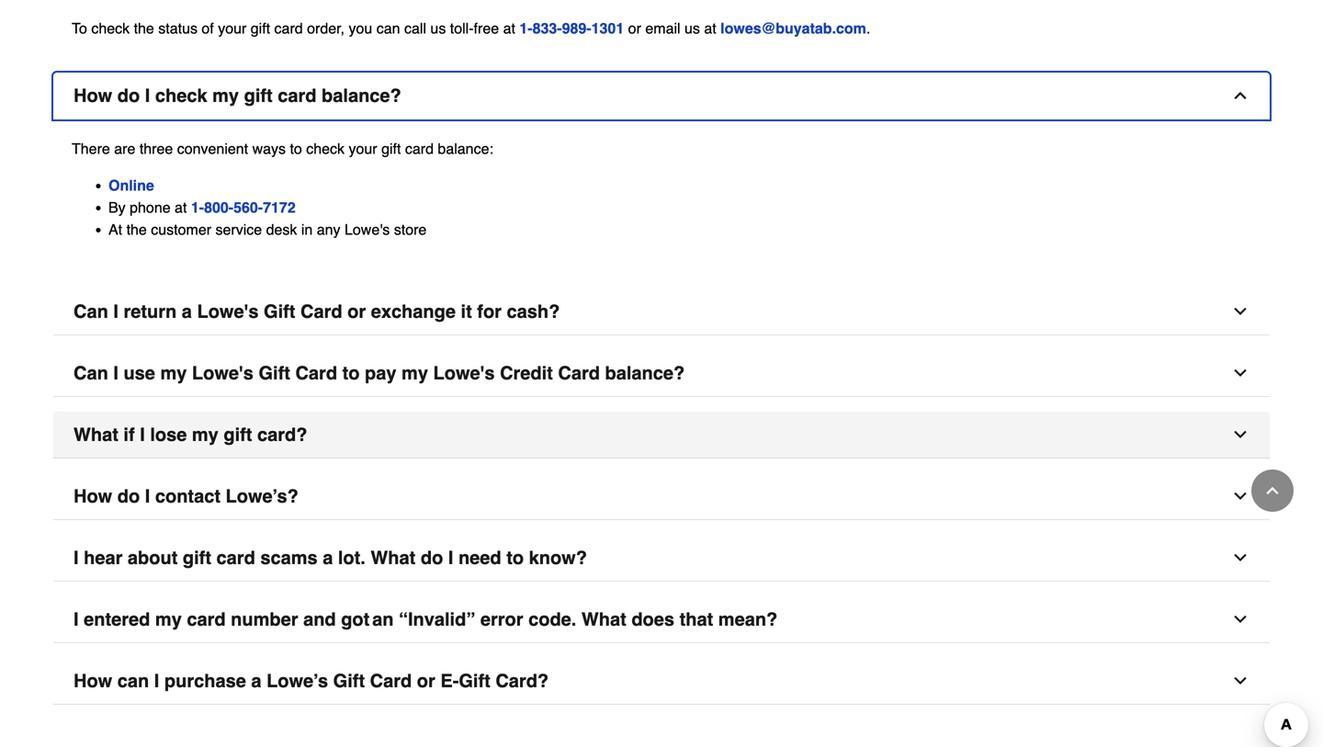 Task type: describe. For each thing, give the bounding box(es) containing it.
my right pay
[[402, 362, 428, 384]]

contact
[[155, 486, 221, 507]]

can i use my lowe's gift card to pay my lowe's credit card balance? button
[[53, 350, 1270, 397]]

entered
[[84, 609, 150, 630]]

i hear about gift card scams a lot. what do i need to know? button
[[53, 535, 1270, 582]]

i left purchase
[[154, 670, 159, 691]]

gift up ways
[[244, 85, 273, 106]]

toll-
[[450, 20, 474, 37]]

1 vertical spatial or
[[348, 301, 366, 322]]

online link
[[108, 177, 154, 194]]

0 vertical spatial your
[[218, 20, 247, 37]]

in
[[301, 221, 313, 238]]

how for how can i purchase a lowe's gift card or e-gift card?
[[74, 670, 112, 691]]

card left order,
[[274, 20, 303, 37]]

what inside what if i lose my gift card? button
[[74, 424, 118, 445]]

gift right of
[[251, 20, 270, 37]]

purchase
[[164, 670, 246, 691]]

gift left balance:
[[381, 140, 401, 157]]

free
[[474, 20, 499, 37]]

i left the return
[[113, 301, 118, 322]]

card left scams
[[216, 547, 255, 568]]

how can i purchase a lowe's gift card or e-gift card? button
[[53, 658, 1270, 705]]

my up convenient
[[212, 85, 239, 106]]

0 vertical spatial 1-
[[520, 20, 533, 37]]

lose
[[150, 424, 187, 445]]

my right use on the left of page
[[160, 362, 187, 384]]

lowe's
[[267, 670, 328, 691]]

of
[[202, 20, 214, 37]]

what if i lose my gift card? button
[[53, 412, 1270, 458]]

order,
[[307, 20, 345, 37]]

i up three
[[145, 85, 150, 106]]

1 horizontal spatial your
[[349, 140, 377, 157]]

0 vertical spatial or
[[628, 20, 641, 37]]

what inside i hear about gift card scams a lot. what do i need to know? button
[[371, 547, 416, 568]]

e-
[[441, 670, 459, 691]]

to inside 'button'
[[342, 362, 360, 384]]

status
[[158, 20, 198, 37]]

how can i purchase a lowe's gift card or e-gift card?
[[74, 670, 549, 691]]

email
[[645, 20, 681, 37]]

chevron down image for i hear about gift card scams a lot. what do i need to know?
[[1232, 549, 1250, 567]]

do for check
[[117, 85, 140, 106]]

do for contact
[[117, 486, 140, 507]]

chevron up image
[[1264, 482, 1282, 500]]

card right credit
[[558, 362, 600, 384]]

lot.
[[338, 547, 366, 568]]

2 vertical spatial do
[[421, 547, 443, 568]]

there are three convenient ways to check your gift card balance:
[[72, 140, 498, 157]]

hear
[[84, 547, 123, 568]]

i left need
[[448, 547, 453, 568]]

if
[[124, 424, 135, 445]]

balance? inside button
[[322, 85, 401, 106]]

to inside button
[[507, 547, 524, 568]]

0 horizontal spatial check
[[91, 20, 130, 37]]

call
[[404, 20, 426, 37]]

by
[[108, 199, 126, 216]]

card left balance:
[[405, 140, 434, 157]]

1 horizontal spatial at
[[503, 20, 516, 37]]

what if i lose my gift card?
[[74, 424, 307, 445]]

chevron down image inside what if i lose my gift card? button
[[1232, 425, 1250, 444]]

code.
[[529, 609, 577, 630]]

gift right lowe's
[[333, 670, 365, 691]]

mean?
[[719, 609, 778, 630]]

how do i contact lowe's?
[[74, 486, 299, 507]]

1301
[[592, 20, 624, 37]]

0 horizontal spatial to
[[290, 140, 302, 157]]

gift inside 'button'
[[259, 362, 290, 384]]

833-
[[533, 20, 562, 37]]

2 horizontal spatial at
[[704, 20, 717, 37]]

can i return a lowe's gift card or exchange it for cash?
[[74, 301, 560, 322]]

any
[[317, 221, 341, 238]]

i left entered
[[74, 609, 79, 630]]

you
[[349, 20, 372, 37]]

how for how do i contact lowe's?
[[74, 486, 112, 507]]

can inside button
[[117, 670, 149, 691]]

lowe's?
[[226, 486, 299, 507]]

got an
[[341, 609, 394, 630]]

i inside 'button'
[[113, 362, 118, 384]]

check inside how do i check my gift card balance? button
[[155, 85, 207, 106]]

1-833-989-1301 link
[[520, 20, 624, 37]]

lowes@buyatab.com link
[[721, 20, 867, 37]]

i entered my card number and got an "invalid" error code. what does that mean? button
[[53, 596, 1270, 643]]

at
[[108, 221, 122, 238]]

"invalid"
[[399, 609, 475, 630]]

about
[[128, 547, 178, 568]]

gift down desk
[[264, 301, 295, 322]]

chevron down image for card?
[[1232, 672, 1250, 690]]

know?
[[529, 547, 587, 568]]

online by phone at 1-800-560-7172 at the customer service desk in any lowe's store
[[108, 177, 427, 238]]

card up there are three convenient ways to check your gift card balance:
[[278, 85, 317, 106]]

how do i check my gift card balance?
[[74, 85, 401, 106]]

how for how do i check my gift card balance?
[[74, 85, 112, 106]]

1- inside online by phone at 1-800-560-7172 at the customer service desk in any lowe's store
[[191, 199, 204, 216]]

how do i check my gift card balance? button
[[53, 72, 1270, 119]]

it
[[461, 301, 472, 322]]

pay
[[365, 362, 397, 384]]

lowes@buyatab.com
[[721, 20, 867, 37]]

i right if
[[140, 424, 145, 445]]

i left hear
[[74, 547, 79, 568]]

ways
[[252, 140, 286, 157]]

card?
[[496, 670, 549, 691]]



Task type: locate. For each thing, give the bounding box(es) containing it.
lowe's up what if i lose my gift card?
[[192, 362, 254, 384]]

lowe's
[[345, 221, 390, 238], [197, 301, 259, 322], [192, 362, 254, 384], [433, 362, 495, 384]]

chevron down image
[[1232, 487, 1250, 505], [1232, 549, 1250, 567]]

can i use my lowe's gift card to pay my lowe's credit card balance?
[[74, 362, 685, 384]]

my right lose
[[192, 424, 219, 445]]

chevron down image inside i hear about gift card scams a lot. what do i need to know? button
[[1232, 549, 1250, 567]]

1 vertical spatial the
[[126, 221, 147, 238]]

.
[[867, 20, 871, 37]]

how up there
[[74, 85, 112, 106]]

1 horizontal spatial a
[[251, 670, 261, 691]]

check right ways
[[306, 140, 345, 157]]

3 chevron down image from the top
[[1232, 425, 1250, 444]]

0 horizontal spatial us
[[431, 20, 446, 37]]

cash?
[[507, 301, 560, 322]]

0 vertical spatial the
[[134, 20, 154, 37]]

what left if
[[74, 424, 118, 445]]

1 vertical spatial to
[[342, 362, 360, 384]]

number
[[231, 609, 298, 630]]

1 vertical spatial 1-
[[191, 199, 204, 216]]

chevron down image for how do i contact lowe's?
[[1232, 487, 1250, 505]]

use
[[124, 362, 155, 384]]

0 vertical spatial can
[[377, 20, 400, 37]]

1 vertical spatial a
[[323, 547, 333, 568]]

1 horizontal spatial us
[[685, 20, 700, 37]]

560-
[[234, 199, 263, 216]]

at inside online by phone at 1-800-560-7172 at the customer service desk in any lowe's store
[[175, 199, 187, 216]]

0 vertical spatial a
[[182, 301, 192, 322]]

card down any
[[301, 301, 342, 322]]

card?
[[257, 424, 307, 445]]

balance? down you
[[322, 85, 401, 106]]

can for can i return a lowe's gift card or exchange it for cash?
[[74, 301, 108, 322]]

customer
[[151, 221, 211, 238]]

1 horizontal spatial check
[[155, 85, 207, 106]]

what inside i entered my card number and got an "invalid" error code. what does that mean? button
[[582, 609, 627, 630]]

a inside button
[[323, 547, 333, 568]]

1 vertical spatial can
[[117, 670, 149, 691]]

and
[[303, 609, 336, 630]]

at up the customer
[[175, 199, 187, 216]]

i left use on the left of page
[[113, 362, 118, 384]]

can
[[377, 20, 400, 37], [117, 670, 149, 691]]

chevron down image inside "how do i contact lowe's?" button
[[1232, 487, 1250, 505]]

chevron down image inside how can i purchase a lowe's gift card or e-gift card? button
[[1232, 672, 1250, 690]]

0 vertical spatial check
[[91, 20, 130, 37]]

0 horizontal spatial balance?
[[322, 85, 401, 106]]

return
[[124, 301, 177, 322]]

2 horizontal spatial check
[[306, 140, 345, 157]]

chevron down image inside i entered my card number and got an "invalid" error code. what does that mean? button
[[1232, 610, 1250, 628]]

gift left card?
[[224, 424, 252, 445]]

card
[[274, 20, 303, 37], [278, 85, 317, 106], [405, 140, 434, 157], [216, 547, 255, 568], [187, 609, 226, 630]]

credit
[[500, 362, 553, 384]]

0 vertical spatial how
[[74, 85, 112, 106]]

there
[[72, 140, 110, 157]]

0 horizontal spatial your
[[218, 20, 247, 37]]

online
[[108, 177, 154, 194]]

1 vertical spatial your
[[349, 140, 377, 157]]

0 vertical spatial balance?
[[322, 85, 401, 106]]

0 horizontal spatial or
[[348, 301, 366, 322]]

0 vertical spatial do
[[117, 85, 140, 106]]

0 horizontal spatial at
[[175, 199, 187, 216]]

or left e-
[[417, 670, 435, 691]]

to right need
[[507, 547, 524, 568]]

are
[[114, 140, 135, 157]]

can for can i use my lowe's gift card to pay my lowe's credit card balance?
[[74, 362, 108, 384]]

do
[[117, 85, 140, 106], [117, 486, 140, 507], [421, 547, 443, 568]]

1 horizontal spatial can
[[377, 20, 400, 37]]

chevron down image for does
[[1232, 610, 1250, 628]]

1 horizontal spatial balance?
[[605, 362, 685, 384]]

convenient
[[177, 140, 248, 157]]

the right 'at'
[[126, 221, 147, 238]]

1 can from the top
[[74, 301, 108, 322]]

how
[[74, 85, 112, 106], [74, 486, 112, 507], [74, 670, 112, 691]]

to
[[72, 20, 87, 37]]

to right ways
[[290, 140, 302, 157]]

2 horizontal spatial to
[[507, 547, 524, 568]]

can i return a lowe's gift card or exchange it for cash? button
[[53, 288, 1270, 335]]

1 horizontal spatial or
[[417, 670, 435, 691]]

lowe's down it
[[433, 362, 495, 384]]

4 chevron down image from the top
[[1232, 610, 1250, 628]]

store
[[394, 221, 427, 238]]

how do i contact lowe's? button
[[53, 473, 1270, 520]]

1 chevron down image from the top
[[1232, 302, 1250, 321]]

2 vertical spatial to
[[507, 547, 524, 568]]

or left exchange
[[348, 301, 366, 322]]

to left pay
[[342, 362, 360, 384]]

can inside 'button'
[[74, 362, 108, 384]]

chevron down image for cash?
[[1232, 302, 1250, 321]]

i left contact
[[145, 486, 150, 507]]

need
[[459, 547, 501, 568]]

scroll to top element
[[1252, 470, 1294, 512]]

2 vertical spatial or
[[417, 670, 435, 691]]

0 horizontal spatial what
[[74, 424, 118, 445]]

a left lowe's
[[251, 670, 261, 691]]

the
[[134, 20, 154, 37], [126, 221, 147, 238]]

0 vertical spatial to
[[290, 140, 302, 157]]

0 vertical spatial what
[[74, 424, 118, 445]]

balance:
[[438, 140, 493, 157]]

gift right about
[[183, 547, 211, 568]]

1 chevron down image from the top
[[1232, 487, 1250, 505]]

us right email
[[685, 20, 700, 37]]

service
[[216, 221, 262, 238]]

1 vertical spatial balance?
[[605, 362, 685, 384]]

chevron down image
[[1232, 302, 1250, 321], [1232, 364, 1250, 382], [1232, 425, 1250, 444], [1232, 610, 1250, 628], [1232, 672, 1250, 690]]

do up are
[[117, 85, 140, 106]]

desk
[[266, 221, 297, 238]]

i
[[145, 85, 150, 106], [113, 301, 118, 322], [113, 362, 118, 384], [140, 424, 145, 445], [145, 486, 150, 507], [74, 547, 79, 568], [448, 547, 453, 568], [74, 609, 79, 630], [154, 670, 159, 691]]

2 chevron down image from the top
[[1232, 549, 1250, 567]]

gift left card?
[[459, 670, 491, 691]]

phone
[[130, 199, 171, 216]]

0 horizontal spatial 1-
[[191, 199, 204, 216]]

does
[[632, 609, 675, 630]]

can left "call"
[[377, 20, 400, 37]]

2 can from the top
[[74, 362, 108, 384]]

balance?
[[322, 85, 401, 106], [605, 362, 685, 384]]

for
[[477, 301, 502, 322]]

your
[[218, 20, 247, 37], [349, 140, 377, 157]]

a right the return
[[182, 301, 192, 322]]

2 vertical spatial a
[[251, 670, 261, 691]]

lowe's inside can i return a lowe's gift card or exchange it for cash? button
[[197, 301, 259, 322]]

gift
[[264, 301, 295, 322], [259, 362, 290, 384], [333, 670, 365, 691], [459, 670, 491, 691]]

or
[[628, 20, 641, 37], [348, 301, 366, 322], [417, 670, 435, 691]]

do left need
[[421, 547, 443, 568]]

us right "call"
[[431, 20, 446, 37]]

1- right free
[[520, 20, 533, 37]]

can left the return
[[74, 301, 108, 322]]

2 vertical spatial check
[[306, 140, 345, 157]]

0 horizontal spatial a
[[182, 301, 192, 322]]

2 horizontal spatial what
[[582, 609, 627, 630]]

1 how from the top
[[74, 85, 112, 106]]

error
[[481, 609, 523, 630]]

can inside button
[[74, 301, 108, 322]]

a
[[182, 301, 192, 322], [323, 547, 333, 568], [251, 670, 261, 691]]

2 chevron down image from the top
[[1232, 364, 1250, 382]]

to
[[290, 140, 302, 157], [342, 362, 360, 384], [507, 547, 524, 568]]

how down entered
[[74, 670, 112, 691]]

i entered my card number and got an "invalid" error code. what does that mean?
[[74, 609, 778, 630]]

1-800-560-7172 link
[[191, 199, 296, 216]]

gift up card?
[[259, 362, 290, 384]]

balance? down can i return a lowe's gift card or exchange it for cash? button
[[605, 362, 685, 384]]

my right entered
[[155, 609, 182, 630]]

1 vertical spatial how
[[74, 486, 112, 507]]

that
[[680, 609, 713, 630]]

or right "1301"
[[628, 20, 641, 37]]

can down entered
[[117, 670, 149, 691]]

three
[[140, 140, 173, 157]]

card left e-
[[370, 670, 412, 691]]

2 us from the left
[[685, 20, 700, 37]]

5 chevron down image from the top
[[1232, 672, 1250, 690]]

chevron up image
[[1232, 86, 1250, 105]]

the left status
[[134, 20, 154, 37]]

1 horizontal spatial what
[[371, 547, 416, 568]]

check right to
[[91, 20, 130, 37]]

1 vertical spatial chevron down image
[[1232, 549, 1250, 567]]

989-
[[562, 20, 592, 37]]

2 horizontal spatial or
[[628, 20, 641, 37]]

how inside button
[[74, 670, 112, 691]]

lowe's right the return
[[197, 301, 259, 322]]

1 vertical spatial can
[[74, 362, 108, 384]]

0 vertical spatial can
[[74, 301, 108, 322]]

how up hear
[[74, 486, 112, 507]]

lowe's inside online by phone at 1-800-560-7172 at the customer service desk in any lowe's store
[[345, 221, 390, 238]]

1 horizontal spatial 1-
[[520, 20, 533, 37]]

scams
[[260, 547, 318, 568]]

my
[[212, 85, 239, 106], [160, 362, 187, 384], [402, 362, 428, 384], [192, 424, 219, 445], [155, 609, 182, 630]]

7172
[[263, 199, 296, 216]]

exchange
[[371, 301, 456, 322]]

2 horizontal spatial a
[[323, 547, 333, 568]]

a left "lot."
[[323, 547, 333, 568]]

do left contact
[[117, 486, 140, 507]]

i hear about gift card scams a lot. what do i need to know?
[[74, 547, 587, 568]]

1 horizontal spatial to
[[342, 362, 360, 384]]

2 vertical spatial how
[[74, 670, 112, 691]]

1 us from the left
[[431, 20, 446, 37]]

what right "lot."
[[371, 547, 416, 568]]

card left number
[[187, 609, 226, 630]]

at
[[503, 20, 516, 37], [704, 20, 717, 37], [175, 199, 187, 216]]

800-
[[204, 199, 234, 216]]

lowe's right any
[[345, 221, 390, 238]]

can left use on the left of page
[[74, 362, 108, 384]]

1 vertical spatial what
[[371, 547, 416, 568]]

chevron down image for credit
[[1232, 364, 1250, 382]]

0 vertical spatial chevron down image
[[1232, 487, 1250, 505]]

1-
[[520, 20, 533, 37], [191, 199, 204, 216]]

gift
[[251, 20, 270, 37], [244, 85, 273, 106], [381, 140, 401, 157], [224, 424, 252, 445], [183, 547, 211, 568]]

what left does
[[582, 609, 627, 630]]

3 how from the top
[[74, 670, 112, 691]]

0 horizontal spatial can
[[117, 670, 149, 691]]

at right free
[[503, 20, 516, 37]]

what
[[74, 424, 118, 445], [371, 547, 416, 568], [582, 609, 627, 630]]

card
[[301, 301, 342, 322], [295, 362, 337, 384], [558, 362, 600, 384], [370, 670, 412, 691]]

the inside online by phone at 1-800-560-7172 at the customer service desk in any lowe's store
[[126, 221, 147, 238]]

chevron down image inside can i use my lowe's gift card to pay my lowe's credit card balance? 'button'
[[1232, 364, 1250, 382]]

1 vertical spatial check
[[155, 85, 207, 106]]

1- up the customer
[[191, 199, 204, 216]]

card down can i return a lowe's gift card or exchange it for cash?
[[295, 362, 337, 384]]

chevron down image inside can i return a lowe's gift card or exchange it for cash? button
[[1232, 302, 1250, 321]]

us
[[431, 20, 446, 37], [685, 20, 700, 37]]

balance? inside 'button'
[[605, 362, 685, 384]]

to check the status of your gift card order, you can call us toll-free at 1-833-989-1301 or email us at lowes@buyatab.com .
[[72, 20, 871, 37]]

1 vertical spatial do
[[117, 486, 140, 507]]

2 vertical spatial what
[[582, 609, 627, 630]]

check up three
[[155, 85, 207, 106]]

2 how from the top
[[74, 486, 112, 507]]

at right email
[[704, 20, 717, 37]]



Task type: vqa. For each thing, say whether or not it's contained in the screenshot.
bottom 'See'
no



